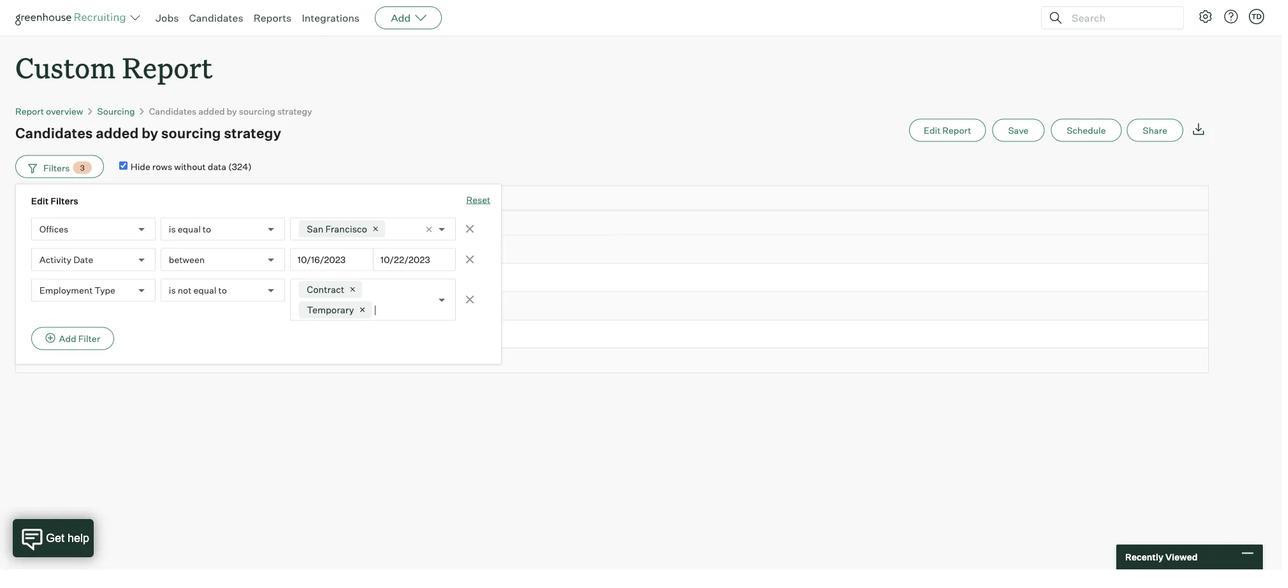Task type: locate. For each thing, give the bounding box(es) containing it.
added
[[198, 106, 225, 117], [96, 124, 139, 142]]

edit report link
[[909, 119, 986, 142]]

report overview
[[15, 106, 83, 117]]

1 vertical spatial 1 link
[[341, 272, 345, 283]]

0 horizontal spatial add
[[59, 333, 76, 344]]

0 horizontal spatial added
[[96, 124, 139, 142]]

1 row from the top
[[15, 211, 1209, 236]]

1 horizontal spatial 3
[[80, 163, 85, 173]]

2 is from the top
[[169, 285, 176, 296]]

add filter
[[59, 333, 100, 344]]

1
[[29, 244, 33, 255], [341, 244, 345, 255], [341, 272, 345, 283], [341, 300, 345, 312]]

td button
[[1247, 6, 1267, 27]]

table
[[15, 186, 1209, 374]]

cell
[[238, 236, 334, 264], [238, 292, 334, 321], [238, 321, 334, 349], [334, 321, 1209, 349]]

1 vertical spatial report
[[15, 106, 44, 117]]

employment type
[[39, 285, 115, 296]]

row group
[[15, 236, 1209, 349]]

filter image
[[26, 163, 37, 173]]

candidates right jobs 'link' at the left top of the page
[[189, 11, 243, 24]]

1 link
[[341, 244, 345, 255], [341, 272, 345, 283], [341, 300, 345, 312]]

3 1 link from the top
[[341, 300, 345, 312]]

club blasts (uni)
[[246, 272, 316, 283]]

1 down francisco
[[341, 244, 345, 255]]

1 vertical spatial 3
[[28, 300, 34, 312]]

2 right san
[[341, 220, 347, 231]]

4
[[28, 329, 34, 340]]

1 1 link from the top
[[341, 244, 345, 255]]

candidates
[[189, 11, 243, 24], [149, 106, 197, 117], [15, 124, 93, 142]]

is
[[169, 224, 176, 235], [169, 285, 176, 296]]

1 link down contract
[[341, 300, 345, 312]]

sourcing
[[239, 106, 275, 117], [161, 124, 221, 142]]

to up 'between'
[[203, 224, 211, 235]]

sourcing inside row
[[54, 196, 88, 205]]

strategy
[[277, 106, 312, 117], [224, 124, 281, 142]]

0 horizontal spatial sourcing
[[54, 196, 88, 205]]

1 down contract
[[341, 300, 345, 312]]

column header up 10/16/2023 on the left of page
[[238, 211, 334, 235]]

1 horizontal spatial 2
[[341, 220, 347, 231]]

0 vertical spatial is
[[169, 224, 176, 235]]

1 vertical spatial is
[[169, 285, 176, 296]]

0 vertical spatial by
[[227, 106, 237, 117]]

referral
[[54, 300, 87, 312]]

add filter button
[[31, 328, 114, 351]]

1 vertical spatial sourcing
[[54, 196, 88, 205]]

company marketing
[[54, 244, 139, 255]]

2 down 1 cell
[[28, 272, 34, 283]]

0 horizontal spatial 3
[[28, 300, 34, 312]]

rows
[[152, 161, 172, 172]]

2 row from the top
[[15, 236, 1209, 264]]

download image
[[1191, 122, 1206, 137]]

1 horizontal spatial add
[[391, 11, 411, 24]]

row containing 2
[[15, 264, 1209, 292]]

equal right not
[[193, 285, 216, 296]]

recently
[[1125, 552, 1164, 563]]

sourcing link
[[97, 106, 135, 117]]

1 horizontal spatial report
[[122, 48, 213, 86]]

0 vertical spatial candidates
[[189, 11, 243, 24]]

1 horizontal spatial sourcing
[[239, 106, 275, 117]]

10/16/2023
[[298, 254, 346, 265]]

row
[[15, 211, 1209, 236], [15, 236, 1209, 264], [15, 264, 1209, 292], [15, 292, 1209, 321]]

is equal to
[[169, 224, 211, 235]]

0 vertical spatial add
[[391, 11, 411, 24]]

2 horizontal spatial report
[[943, 125, 971, 136]]

marketing
[[96, 244, 139, 255]]

0 vertical spatial 1 link
[[341, 244, 345, 255]]

contract
[[307, 284, 344, 296]]

sourcing strategy row
[[15, 186, 1209, 214]]

report left overview
[[15, 106, 44, 117]]

san francisco
[[307, 224, 367, 235]]

report left "save"
[[943, 125, 971, 136]]

edit for edit report
[[924, 125, 941, 136]]

club
[[246, 272, 265, 283]]

1 is from the top
[[169, 224, 176, 235]]

sourcing for sourcing strategy
[[54, 196, 88, 205]]

candidates down report overview link
[[15, 124, 93, 142]]

report down jobs
[[122, 48, 213, 86]]

2 for the 2 link
[[341, 220, 347, 231]]

activity date
[[39, 254, 93, 265]]

add inside add filter button
[[59, 333, 76, 344]]

0 horizontal spatial edit
[[31, 196, 49, 207]]

candidates added by sourcing strategy up hide
[[15, 124, 281, 142]]

is for contract
[[169, 285, 176, 296]]

total column header
[[47, 211, 238, 235]]

filters right filter 'image'
[[43, 162, 70, 173]]

data
[[208, 161, 226, 172]]

edit
[[924, 125, 941, 136], [31, 196, 49, 207]]

1 link down francisco
[[341, 244, 345, 255]]

1 link for referral
[[341, 300, 345, 312]]

report for custom report
[[122, 48, 213, 86]]

0 vertical spatial edit
[[924, 125, 941, 136]]

candidates up rows
[[149, 106, 197, 117]]

2 vertical spatial 1 link
[[341, 300, 345, 312]]

add inside add popup button
[[391, 11, 411, 24]]

is up 'between'
[[169, 224, 176, 235]]

0 horizontal spatial sourcing
[[161, 124, 221, 142]]

1 horizontal spatial to
[[218, 285, 227, 296]]

2 inside cell
[[28, 272, 34, 283]]

0 horizontal spatial 2
[[28, 272, 34, 283]]

to
[[203, 224, 211, 235], [218, 285, 227, 296]]

4 row from the top
[[15, 292, 1209, 321]]

schedule
[[1067, 125, 1106, 136]]

column header inside sourcing strategy row
[[238, 187, 334, 210]]

2 for 2 cell
[[28, 272, 34, 283]]

td button
[[1249, 9, 1264, 24]]

by
[[227, 106, 237, 117], [142, 124, 158, 142]]

add for add
[[391, 11, 411, 24]]

reports link
[[254, 11, 292, 24]]

candidates added by sourcing strategy
[[149, 106, 312, 117], [15, 124, 281, 142]]

1 horizontal spatial by
[[227, 106, 237, 117]]

4 cell
[[15, 321, 47, 349]]

1 vertical spatial edit
[[31, 196, 49, 207]]

1 vertical spatial by
[[142, 124, 158, 142]]

1 horizontal spatial sourcing
[[97, 106, 135, 117]]

0 vertical spatial to
[[203, 224, 211, 235]]

1 inside cell
[[29, 244, 33, 255]]

0 horizontal spatial report
[[15, 106, 44, 117]]

date
[[73, 254, 93, 265]]

column header up san
[[238, 187, 334, 210]]

0 vertical spatial report
[[122, 48, 213, 86]]

1 vertical spatial strategy
[[224, 124, 281, 142]]

integrations link
[[302, 11, 360, 24]]

filters up total
[[51, 196, 78, 207]]

edit report
[[924, 125, 971, 136]]

filters
[[43, 162, 70, 173], [51, 196, 78, 207]]

san
[[307, 224, 323, 235]]

sourcing down custom report
[[97, 106, 135, 117]]

share button
[[1127, 119, 1183, 142]]

0 vertical spatial added
[[198, 106, 225, 117]]

report for edit report
[[943, 125, 971, 136]]

is left not
[[169, 285, 176, 296]]

Search text field
[[1069, 9, 1172, 27]]

0 vertical spatial sourcing
[[97, 106, 135, 117]]

type
[[95, 285, 115, 296]]

add
[[391, 11, 411, 24], [59, 333, 76, 344]]

is not equal to
[[169, 285, 227, 296]]

326
[[29, 356, 45, 367]]

1 vertical spatial candidates added by sourcing strategy
[[15, 124, 281, 142]]

1 up contract
[[341, 272, 345, 283]]

column header for sourcing strategy
[[238, 187, 334, 210]]

edit filters
[[31, 196, 78, 207]]

0 vertical spatial 2
[[341, 220, 347, 231]]

1 vertical spatial add
[[59, 333, 76, 344]]

hide rows without data (324)
[[131, 161, 252, 172]]

0 horizontal spatial to
[[203, 224, 211, 235]]

report
[[122, 48, 213, 86], [15, 106, 44, 117], [943, 125, 971, 136]]

0 horizontal spatial by
[[142, 124, 158, 142]]

by up hide
[[142, 124, 158, 142]]

added up data
[[198, 106, 225, 117]]

1 horizontal spatial edit
[[924, 125, 941, 136]]

column header
[[238, 187, 334, 210], [15, 211, 47, 235], [238, 211, 334, 235]]

1 link up contract
[[341, 272, 345, 283]]

3 down 2 cell
[[28, 300, 34, 312]]

3 up sourcing strategy
[[80, 163, 85, 173]]

1 vertical spatial 2
[[28, 272, 34, 283]]

2 vertical spatial candidates
[[15, 124, 93, 142]]

candidates added by sourcing strategy up (324)
[[149, 106, 312, 117]]

by up (324)
[[227, 106, 237, 117]]

edit for edit filters
[[31, 196, 49, 207]]

blasts
[[267, 272, 293, 283]]

3 inside 3 cell
[[28, 300, 34, 312]]

3
[[80, 163, 85, 173], [28, 300, 34, 312]]

to right not
[[218, 285, 227, 296]]

equal up 'between'
[[178, 224, 201, 235]]

sourcing
[[97, 106, 135, 117], [54, 196, 88, 205]]

schedule button
[[1051, 119, 1122, 142]]

2
[[341, 220, 347, 231], [28, 272, 34, 283]]

1 vertical spatial candidates
[[149, 106, 197, 117]]

strategy
[[90, 196, 122, 205]]

sourcing up hide rows without data (324)
[[161, 124, 221, 142]]

candidates added by sourcing strategy link
[[149, 106, 312, 117]]

3 row from the top
[[15, 264, 1209, 292]]

2 vertical spatial report
[[943, 125, 971, 136]]

greenhouse recruiting image
[[15, 10, 130, 26]]

1 vertical spatial filters
[[51, 196, 78, 207]]

sourcing up total
[[54, 196, 88, 205]]

1 left activity
[[29, 244, 33, 255]]

sourcing up (324)
[[239, 106, 275, 117]]

employment
[[39, 285, 93, 296]]

viewed
[[1166, 552, 1198, 563]]

added down sourcing link
[[96, 124, 139, 142]]

save
[[1008, 125, 1029, 136]]

activity
[[39, 254, 72, 265]]

table containing total
[[15, 186, 1209, 374]]

equal
[[178, 224, 201, 235], [193, 285, 216, 296]]



Task type: describe. For each thing, give the bounding box(es) containing it.
add for add filter
[[59, 333, 76, 344]]

row containing 1
[[15, 236, 1209, 264]]

not
[[178, 285, 192, 296]]

without
[[174, 161, 206, 172]]

between
[[169, 254, 205, 265]]

0 vertical spatial equal
[[178, 224, 201, 235]]

4 row
[[15, 321, 1209, 349]]

td
[[1252, 12, 1262, 21]]

offices
[[39, 224, 68, 235]]

1 cell
[[15, 236, 47, 264]]

is for san francisco
[[169, 224, 176, 235]]

reset link
[[466, 194, 490, 208]]

0 vertical spatial strategy
[[277, 106, 312, 117]]

1 vertical spatial to
[[218, 285, 227, 296]]

0 vertical spatial candidates added by sourcing strategy
[[149, 106, 312, 117]]

configure image
[[1198, 9, 1213, 24]]

2 link
[[341, 220, 347, 231]]

temporary
[[307, 305, 354, 316]]

1 vertical spatial sourcing
[[161, 124, 221, 142]]

row group containing 1
[[15, 236, 1209, 349]]

326 results
[[29, 356, 75, 367]]

reports
[[254, 11, 292, 24]]

results
[[47, 356, 75, 367]]

save and schedule this report to revisit it! element
[[992, 119, 1051, 142]]

francisco
[[325, 224, 367, 235]]

cell for 1
[[238, 236, 334, 264]]

report overview link
[[15, 106, 83, 117]]

hide
[[131, 161, 150, 172]]

1 vertical spatial equal
[[193, 285, 216, 296]]

jobs link
[[156, 11, 179, 24]]

total
[[54, 220, 76, 231]]

10/22/2023
[[381, 254, 430, 265]]

jobs
[[156, 11, 179, 24]]

(324)
[[228, 161, 252, 172]]

0 vertical spatial 3
[[80, 163, 85, 173]]

Hide rows without data (324) checkbox
[[119, 162, 127, 170]]

filter
[[78, 333, 100, 344]]

0 vertical spatial sourcing
[[239, 106, 275, 117]]

sourcing for sourcing
[[97, 106, 135, 117]]

1 vertical spatial added
[[96, 124, 139, 142]]

1 for 3
[[341, 300, 345, 312]]

share
[[1143, 125, 1168, 136]]

(uni)
[[295, 272, 316, 283]]

custom
[[15, 48, 116, 86]]

3 cell
[[15, 292, 47, 321]]

company
[[54, 244, 94, 255]]

1 for 1
[[341, 244, 345, 255]]

row containing 3
[[15, 292, 1209, 321]]

recently viewed
[[1125, 552, 1198, 563]]

cell for 3
[[238, 292, 334, 321]]

add button
[[375, 6, 442, 29]]

sourcing strategy
[[54, 196, 122, 205]]

row containing total
[[15, 211, 1209, 236]]

cell for 4
[[238, 321, 334, 349]]

2 cell
[[15, 264, 47, 292]]

save button
[[992, 119, 1045, 142]]

2 1 link from the top
[[341, 272, 345, 283]]

reset
[[466, 194, 490, 205]]

custom report
[[15, 48, 213, 86]]

integrations
[[302, 11, 360, 24]]

1 link for company marketing
[[341, 244, 345, 255]]

1 for 2
[[341, 272, 345, 283]]

0 vertical spatial filters
[[43, 162, 70, 173]]

overview
[[46, 106, 83, 117]]

1 horizontal spatial added
[[198, 106, 225, 117]]

column header for total
[[238, 211, 334, 235]]

candidates link
[[189, 11, 243, 24]]

column header up 1 cell
[[15, 211, 47, 235]]



Task type: vqa. For each thing, say whether or not it's contained in the screenshot.
right added
yes



